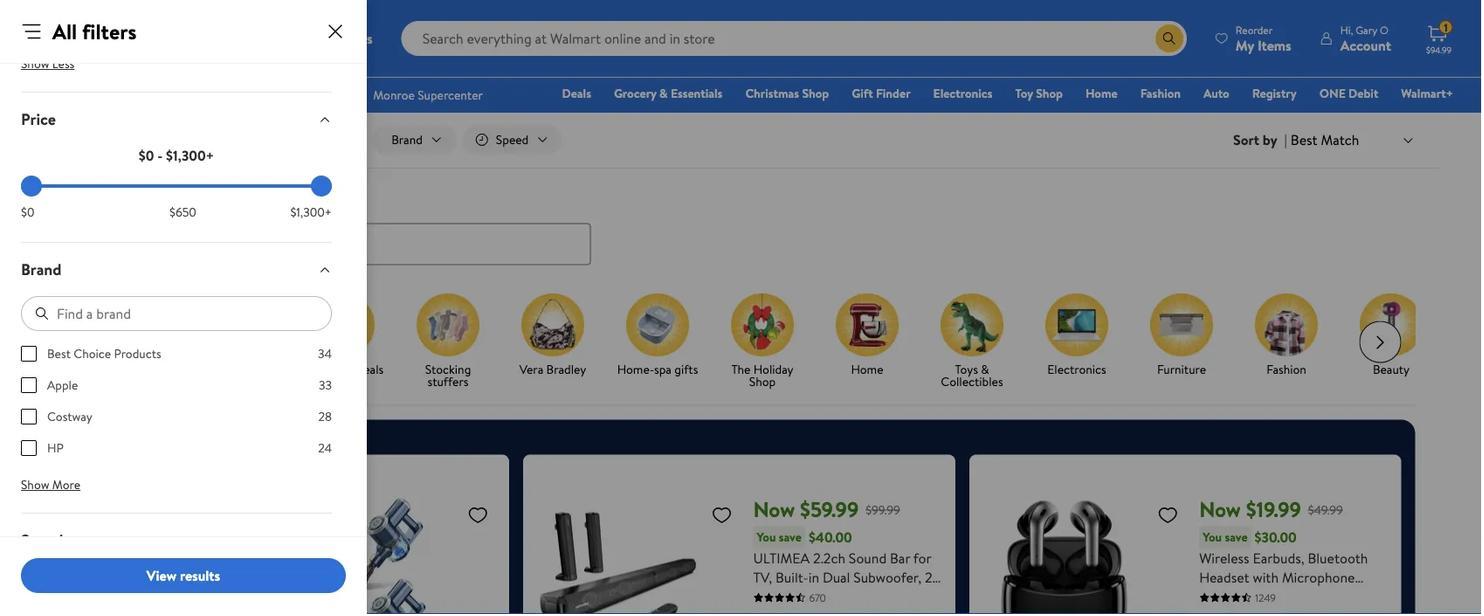 Task type: locate. For each thing, give the bounding box(es) containing it.
1 vertical spatial all filters
[[97, 131, 144, 148]]

now inside group
[[754, 495, 795, 524]]

home down home 'image'
[[851, 360, 883, 378]]

1 vertical spatial electronics
[[1047, 360, 1106, 378]]

show more
[[21, 476, 81, 493]]

1 inside you save $40.00 ultimea 2.2ch sound bar for tv, built-in dual subwoofer, 2 in 1 separable bluetooth 5.3 soundbar , bassmax adjusta
[[768, 587, 772, 606]]

1 vertical spatial all
[[97, 131, 111, 148]]

& right grocery
[[660, 85, 668, 102]]

2 : from the left
[[821, 45, 825, 65]]

waterproof,
[[1200, 606, 1273, 614]]

beauty
[[1373, 360, 1410, 378]]

$94.99
[[1427, 44, 1452, 55]]

None checkbox
[[21, 346, 37, 362], [21, 377, 37, 393], [21, 440, 37, 456], [21, 346, 37, 362], [21, 377, 37, 393], [21, 440, 37, 456]]

2 horizontal spatial flash
[[566, 48, 614, 78]]

you up wireless
[[1203, 529, 1222, 546]]

top
[[303, 360, 321, 378]]

bassmax
[[821, 606, 872, 614]]

for
[[914, 548, 932, 568]]

1 horizontal spatial save
[[1225, 529, 1248, 546]]

2 horizontal spatial :
[[862, 45, 865, 65]]

, down 670
[[814, 606, 817, 614]]

fashion
[[1141, 85, 1181, 102], [1267, 360, 1307, 378]]

you for now $59.99
[[757, 529, 776, 546]]

deals left grocery
[[562, 85, 591, 102]]

home-spa gifts image
[[626, 293, 689, 356]]

stocking
[[425, 360, 471, 378]]

bluetooth up ipx7
[[1308, 548, 1369, 568]]

in right end
[[713, 48, 729, 78]]

$1,300+ right - at the left top of page
[[166, 146, 214, 165]]

: right 11 at the right of page
[[862, 45, 865, 65]]

deals down the $1300 range field
[[103, 188, 140, 210]]

filters
[[82, 17, 137, 46], [113, 131, 144, 148]]

save inside you save $40.00 ultimea 2.2ch sound bar for tv, built-in dual subwoofer, 2 in 1 separable bluetooth 5.3 soundbar , bassmax adjusta
[[779, 529, 802, 546]]

deals
[[142, 360, 169, 378]]

show for show less
[[21, 55, 49, 72]]

flash up the search image
[[63, 188, 99, 210]]

the
[[731, 360, 750, 378]]

walmart image
[[28, 24, 142, 52]]

0 horizontal spatial save
[[779, 529, 802, 546]]

top flash deals
[[303, 360, 383, 378]]

shop down the holiday shop image
[[749, 373, 776, 390]]

price button
[[7, 93, 346, 146]]

earbuds,
[[1253, 548, 1305, 568]]

registry
[[1253, 85, 1297, 102]]

add to favorites list, prettycare cordless stick vacuum cleaner lightweight for carpet floor pet hair w200 image
[[468, 504, 489, 526]]

28
[[319, 408, 332, 425]]

christmas shop
[[746, 85, 829, 102]]

1 now from the left
[[754, 495, 795, 524]]

deals inside flash deals search field
[[103, 188, 140, 210]]

: for 11
[[862, 45, 865, 65]]

1 vertical spatial filters
[[113, 131, 144, 148]]

all
[[52, 17, 77, 46], [97, 131, 111, 148]]

view results
[[147, 566, 220, 585]]

0 horizontal spatial &
[[660, 85, 668, 102]]

0 horizontal spatial home link
[[822, 293, 913, 379]]

2 save from the left
[[1225, 529, 1248, 546]]

1 vertical spatial $0
[[21, 204, 34, 221]]

touch
[[1200, 587, 1236, 606]]

1 vertical spatial show
[[21, 476, 49, 493]]

save up ultimea
[[779, 529, 802, 546]]

all filters left - at the left top of page
[[97, 131, 144, 148]]

1 horizontal spatial &
[[981, 360, 989, 378]]

all inside 'button'
[[97, 131, 111, 148]]

1 horizontal spatial :
[[821, 45, 825, 65]]

0 horizontal spatial electronics
[[934, 85, 993, 102]]

stocking stuffers
[[425, 360, 471, 390]]

: for 10
[[821, 45, 825, 65]]

0 horizontal spatial fashion
[[1141, 85, 1181, 102]]

1 left built-
[[768, 587, 772, 606]]

$1,300+ up search in flash deals search field
[[290, 204, 332, 221]]

: left 11 at the right of page
[[821, 45, 825, 65]]

deals link
[[554, 84, 599, 103]]

1 show from the top
[[21, 55, 49, 72]]

tv,
[[754, 568, 773, 587]]

$0
[[139, 146, 154, 165], [21, 204, 34, 221]]

0 vertical spatial filters
[[82, 17, 137, 46]]

0 vertical spatial show
[[21, 55, 49, 72]]

home image
[[836, 293, 899, 356]]

0 horizontal spatial in
[[713, 48, 729, 78]]

0 horizontal spatial now
[[754, 495, 795, 524]]

1 horizontal spatial home
[[1086, 85, 1118, 102]]

1 horizontal spatial ,
[[1289, 587, 1292, 606]]

3 : from the left
[[862, 45, 865, 65]]

bluetooth down sound
[[838, 587, 898, 606]]

1 horizontal spatial flash
[[324, 360, 351, 378]]

: right 03
[[780, 45, 784, 65]]

flash inside "top flash deals" link
[[324, 360, 351, 378]]

save
[[779, 529, 802, 546], [1225, 529, 1248, 546]]

0 vertical spatial $0
[[139, 146, 154, 165]]

christmas shop link
[[738, 84, 837, 103]]

filters left - at the left top of page
[[113, 131, 144, 148]]

all filters dialog
[[0, 0, 367, 614]]

headset
[[1200, 568, 1250, 587]]

fashion left 'auto' link
[[1141, 85, 1181, 102]]

$0 left - at the left top of page
[[139, 146, 154, 165]]

1 horizontal spatial electronics link
[[1031, 293, 1122, 379]]

, left ipx7
[[1289, 587, 1292, 606]]

you up ultimea
[[757, 529, 776, 546]]

built-
[[776, 568, 809, 587]]

stuffers
[[427, 373, 468, 390]]

show left more
[[21, 476, 49, 493]]

$0 range field
[[21, 184, 332, 188]]

now for now $59.99
[[754, 495, 795, 524]]

1 you from the left
[[757, 529, 776, 546]]

1 horizontal spatial fashion
[[1267, 360, 1307, 378]]

in
[[713, 48, 729, 78], [809, 568, 820, 587], [754, 587, 764, 606]]

home right toy shop link
[[1086, 85, 1118, 102]]

$19.99
[[1247, 495, 1302, 524]]

you inside you save $30.00 wireless earbuds, bluetooth headset with microphone touch control , ipx7 waterproof, high-fidel
[[1203, 529, 1222, 546]]

show more button
[[7, 471, 94, 499]]

in left built-
[[754, 587, 764, 606]]

0 horizontal spatial bluetooth
[[838, 587, 898, 606]]

toy shop link
[[1008, 84, 1071, 103]]

fashion down fashion image
[[1267, 360, 1307, 378]]

in up 670
[[809, 568, 820, 587]]

none checkbox inside brand group
[[21, 409, 37, 425]]

all filters inside dialog
[[52, 17, 137, 46]]

all up less at left top
[[52, 17, 77, 46]]

: inside 03 : days
[[780, 45, 784, 65]]

0 vertical spatial all
[[52, 17, 77, 46]]

min
[[837, 71, 853, 86]]

1 vertical spatial home
[[851, 360, 883, 378]]

, inside you save $40.00 ultimea 2.2ch sound bar for tv, built-in dual subwoofer, 2 in 1 separable bluetooth 5.3 soundbar , bassmax adjusta
[[814, 606, 817, 614]]

2 you from the left
[[1203, 529, 1222, 546]]

all left - at the left top of page
[[97, 131, 111, 148]]

toys
[[955, 360, 978, 378]]

$40.00
[[809, 528, 853, 547]]

best
[[47, 345, 71, 362]]

furniture image
[[1150, 293, 1213, 356]]

2 now from the left
[[1200, 495, 1241, 524]]

the holiday shop image
[[731, 293, 794, 356]]

one debit
[[1320, 85, 1379, 102]]

670
[[809, 590, 826, 605]]

flash for flash deals end in
[[566, 48, 614, 78]]

None checkbox
[[21, 409, 37, 425]]

0 horizontal spatial fashion link
[[1133, 84, 1189, 103]]

electronics left toy
[[934, 85, 993, 102]]

1 vertical spatial flash
[[63, 188, 99, 210]]

1 vertical spatial electronics link
[[1031, 293, 1122, 379]]

Flash Deals search field
[[42, 188, 1440, 265]]

1 horizontal spatial you
[[1203, 529, 1222, 546]]

1 vertical spatial home link
[[822, 293, 913, 379]]

shop all image
[[102, 293, 165, 356]]

0 horizontal spatial electronics link
[[926, 84, 1001, 103]]

all filters up less at left top
[[52, 17, 137, 46]]

1 vertical spatial &
[[981, 360, 989, 378]]

0 vertical spatial fashion
[[1141, 85, 1181, 102]]

1
[[1445, 20, 1448, 35], [768, 587, 772, 606]]

0 horizontal spatial you
[[757, 529, 776, 546]]

now inside group
[[1200, 495, 1241, 524]]

bar
[[890, 548, 911, 568]]

next slide for chipmodulewithimages list image
[[1360, 321, 1402, 363]]

bluetooth
[[1308, 548, 1369, 568], [838, 587, 898, 606]]

show left less at left top
[[21, 55, 49, 72]]

flash inside flash deals search field
[[63, 188, 99, 210]]

save for $59.99
[[779, 529, 802, 546]]

2 show from the top
[[21, 476, 49, 493]]

timer containing 03
[[56, 31, 1426, 98]]

$1300 range field
[[21, 184, 332, 188]]

flash for flash deals
[[63, 188, 99, 210]]

1 vertical spatial fashion link
[[1241, 293, 1332, 379]]

& inside toys & collectibles
[[981, 360, 989, 378]]

holiday
[[753, 360, 793, 378]]

1 save from the left
[[779, 529, 802, 546]]

show less
[[21, 55, 75, 72]]

deals right 33
[[354, 360, 383, 378]]

$1,300+
[[166, 146, 214, 165], [290, 204, 332, 221]]

filters up show less button
[[82, 17, 137, 46]]

& right toys
[[981, 360, 989, 378]]

1 : from the left
[[780, 45, 784, 65]]

0 horizontal spatial ,
[[814, 606, 817, 614]]

flash right top
[[324, 360, 351, 378]]

you inside you save $40.00 ultimea 2.2ch sound bar for tv, built-in dual subwoofer, 2 in 1 separable bluetooth 5.3 soundbar , bassmax adjusta
[[757, 529, 776, 546]]

show for show more
[[21, 476, 49, 493]]

dual
[[823, 568, 851, 587]]

2 vertical spatial flash
[[324, 360, 351, 378]]

brand
[[21, 259, 62, 280]]

save up wireless
[[1225, 529, 1248, 546]]

home
[[1086, 85, 1118, 102], [851, 360, 883, 378]]

close panel image
[[325, 21, 346, 42]]

collectibles
[[941, 373, 1003, 390]]

0 horizontal spatial 1
[[768, 587, 772, 606]]

1 vertical spatial $1,300+
[[290, 204, 332, 221]]

-
[[157, 146, 163, 165]]

1 up "$94.99"
[[1445, 20, 1448, 35]]

0 vertical spatial bluetooth
[[1308, 548, 1369, 568]]

now for now $19.99
[[1200, 495, 1241, 524]]

top flash deals image
[[311, 293, 374, 356]]

electronics down electronics image
[[1047, 360, 1106, 378]]

03
[[750, 40, 773, 69]]

0 horizontal spatial :
[[780, 45, 784, 65]]

0 horizontal spatial all
[[52, 17, 77, 46]]

1 horizontal spatial now
[[1200, 495, 1241, 524]]

deals up grocery
[[619, 48, 669, 78]]

furniture link
[[1136, 293, 1227, 379]]

1 horizontal spatial 1
[[1445, 20, 1448, 35]]

walmart+ link
[[1394, 84, 1462, 103]]

bluetooth inside you save $30.00 wireless earbuds, bluetooth headset with microphone touch control , ipx7 waterproof, high-fidel
[[1308, 548, 1369, 568]]

flash up deals "link"
[[566, 48, 614, 78]]

$0 up the brand
[[21, 204, 34, 221]]

0 horizontal spatial $0
[[21, 204, 34, 221]]

0 vertical spatial &
[[660, 85, 668, 102]]

1 vertical spatial 1
[[768, 587, 772, 606]]

save inside you save $30.00 wireless earbuds, bluetooth headset with microphone touch control , ipx7 waterproof, high-fidel
[[1225, 529, 1248, 546]]

0 vertical spatial flash
[[566, 48, 614, 78]]

1 vertical spatial bluetooth
[[838, 587, 898, 606]]

0 vertical spatial fashion link
[[1133, 84, 1189, 103]]

1 horizontal spatial bluetooth
[[1308, 548, 1369, 568]]

now up ultimea
[[754, 495, 795, 524]]

bluetooth inside you save $40.00 ultimea 2.2ch sound bar for tv, built-in dual subwoofer, 2 in 1 separable bluetooth 5.3 soundbar , bassmax adjusta
[[838, 587, 898, 606]]

group
[[91, 469, 496, 614]]

timer
[[56, 31, 1426, 98]]

0 vertical spatial $1,300+
[[166, 146, 214, 165]]

vera bradley image
[[521, 293, 584, 356]]

1 horizontal spatial $0
[[139, 146, 154, 165]]

&
[[660, 85, 668, 102], [981, 360, 989, 378]]

0 horizontal spatial flash
[[63, 188, 99, 210]]

0 vertical spatial all filters
[[52, 17, 137, 46]]

1 horizontal spatial home link
[[1078, 84, 1126, 103]]

now $59.99 $99.99
[[754, 495, 901, 524]]

flash
[[566, 48, 614, 78], [63, 188, 99, 210], [324, 360, 351, 378]]

one debit link
[[1312, 84, 1387, 103]]

1 horizontal spatial all
[[97, 131, 111, 148]]

flash deals end in
[[566, 48, 729, 78]]

now up wireless
[[1200, 495, 1241, 524]]

33
[[319, 377, 332, 394]]



Task type: vqa. For each thing, say whether or not it's contained in the screenshot.
Stocking Stuffers image
yes



Task type: describe. For each thing, give the bounding box(es) containing it.
11
[[836, 40, 850, 69]]

sec
[[876, 71, 891, 86]]

one
[[1320, 85, 1346, 102]]

ultimea
[[754, 548, 810, 568]]

grocery & essentials
[[614, 85, 723, 102]]

shop inside the holiday shop
[[749, 373, 776, 390]]

filters inside dialog
[[82, 17, 137, 46]]

shop right toy
[[1036, 85, 1063, 102]]

2 horizontal spatial in
[[809, 568, 820, 587]]

|
[[1285, 130, 1288, 149]]

& for grocery
[[660, 85, 668, 102]]

walmart+
[[1402, 85, 1454, 102]]

shop left min
[[802, 85, 829, 102]]

filters inside 'button'
[[113, 131, 144, 148]]

all
[[127, 360, 139, 378]]

grocery
[[614, 85, 657, 102]]

fashion image
[[1255, 293, 1318, 356]]

gifts
[[674, 360, 698, 378]]

1 horizontal spatial $1,300+
[[290, 204, 332, 221]]

days
[[753, 71, 773, 86]]

speed button
[[7, 514, 346, 567]]

shop left the all
[[98, 360, 124, 378]]

sound
[[849, 548, 887, 568]]

choice
[[74, 345, 111, 362]]

vera bradley link
[[507, 293, 598, 379]]

top flash deals link
[[298, 293, 388, 379]]

toy shop
[[1016, 85, 1063, 102]]

brand button
[[7, 243, 346, 296]]

2.2ch
[[813, 548, 846, 568]]

control
[[1239, 587, 1286, 606]]

add to favorites list, wireless earbuds, bluetooth headset with microphone touch control , ipx7 waterproof, high-fidelity stereo earphones for sports and work，compatible with iphone 13 pro max xs xr samsung android image
[[1158, 504, 1179, 526]]

Find a brand search field
[[21, 296, 332, 331]]

10
[[793, 40, 812, 69]]

1 horizontal spatial in
[[754, 587, 764, 606]]

1 horizontal spatial fashion link
[[1241, 293, 1332, 379]]

03 : days
[[750, 40, 784, 86]]

hours
[[791, 71, 817, 86]]

sort
[[1234, 130, 1260, 149]]

now $19.99 group
[[984, 469, 1388, 614]]

$99.99
[[866, 501, 901, 518]]

products
[[114, 345, 161, 362]]

wireless
[[1200, 548, 1250, 568]]

the holiday shop link
[[717, 293, 808, 391]]

0 vertical spatial electronics link
[[926, 84, 1001, 103]]

show less button
[[7, 50, 89, 78]]

hp
[[47, 439, 64, 457]]

flash deals image
[[207, 293, 270, 356]]

you for now $19.99
[[1203, 529, 1222, 546]]

deals inside "top flash deals" link
[[354, 360, 383, 378]]

flash deals end in 3 days 10 hours 11 minutes element
[[566, 48, 729, 78]]

0 vertical spatial home
[[1086, 85, 1118, 102]]

Search search field
[[402, 21, 1187, 56]]

0 horizontal spatial home
[[851, 360, 883, 378]]

with
[[1253, 568, 1279, 587]]

2
[[925, 568, 933, 587]]

save for $19.99
[[1225, 529, 1248, 546]]

all filters button
[[63, 126, 164, 154]]

Search in Flash Deals search field
[[63, 223, 591, 265]]

$650
[[170, 204, 196, 221]]

search image
[[77, 237, 91, 251]]

1 horizontal spatial electronics
[[1047, 360, 1106, 378]]

& for toys
[[981, 360, 989, 378]]

costway
[[47, 408, 92, 425]]

gift finder link
[[844, 84, 919, 103]]

home-spa gifts
[[617, 360, 698, 378]]

you save $30.00 wireless earbuds, bluetooth headset with microphone touch control , ipx7 waterproof, high-fidel
[[1200, 528, 1371, 614]]

end
[[674, 48, 708, 78]]

brand group
[[21, 345, 332, 471]]

0 horizontal spatial $1,300+
[[166, 146, 214, 165]]

christmas
[[746, 85, 800, 102]]

Walmart Site-Wide search field
[[402, 21, 1187, 56]]

$0 for $0 - $1,300+
[[139, 146, 154, 165]]

$49.99
[[1309, 501, 1344, 518]]

vera bradley
[[519, 360, 586, 378]]

vera
[[519, 360, 543, 378]]

00
[[872, 40, 898, 69]]

1249
[[1256, 590, 1276, 605]]

more
[[52, 476, 81, 493]]

ipx7
[[1296, 587, 1323, 606]]

furniture
[[1157, 360, 1206, 378]]

flash deals
[[63, 188, 140, 210]]

beauty image
[[1360, 293, 1423, 356]]

toy
[[1016, 85, 1033, 102]]

stocking stuffers image
[[416, 293, 479, 356]]

speed
[[21, 529, 63, 551]]

all filters inside 'button'
[[97, 131, 144, 148]]

gift
[[852, 85, 873, 102]]

bradley
[[546, 360, 586, 378]]

finder
[[876, 85, 911, 102]]

beauty link
[[1346, 293, 1437, 379]]

now $19.99 $49.99
[[1200, 495, 1344, 524]]

$0 - $1,300+
[[139, 146, 214, 165]]

spa
[[654, 360, 671, 378]]

home-spa gifts link
[[612, 293, 703, 379]]

less
[[52, 55, 75, 72]]

now $59.99 group
[[537, 469, 942, 614]]

1 vertical spatial fashion
[[1267, 360, 1307, 378]]

0 vertical spatial electronics
[[934, 85, 993, 102]]

$59.99
[[800, 495, 859, 524]]

00 sec
[[872, 40, 898, 86]]

grocery & essentials link
[[606, 84, 731, 103]]

$0 for $0
[[21, 204, 34, 221]]

view
[[147, 566, 177, 585]]

electronics image
[[1045, 293, 1108, 356]]

apple
[[47, 377, 78, 394]]

add to favorites list, ultimea 2.2ch sound bar for tv, built-in dual subwoofer, 2 in 1 separable bluetooth 5.3 soundbar , bassmax adjustable tv surround sound bar, hdmi-arc/optical/aux home theater speakers, wall mount image
[[712, 504, 733, 526]]

essentials
[[671, 85, 723, 102]]

auto
[[1204, 85, 1230, 102]]

debit
[[1349, 85, 1379, 102]]

deals inside deals "link"
[[562, 85, 591, 102]]

all inside dialog
[[52, 17, 77, 46]]

soundbar
[[754, 606, 811, 614]]

0 vertical spatial 1
[[1445, 20, 1448, 35]]

0 vertical spatial home link
[[1078, 84, 1126, 103]]

shop all deals
[[98, 360, 169, 378]]

toys & collectibles image
[[941, 293, 1003, 356]]

, inside you save $30.00 wireless earbuds, bluetooth headset with microphone touch control , ipx7 waterproof, high-fidel
[[1289, 587, 1292, 606]]

registry link
[[1245, 84, 1305, 103]]

sort and filter section element
[[42, 112, 1440, 168]]

by
[[1263, 130, 1278, 149]]



